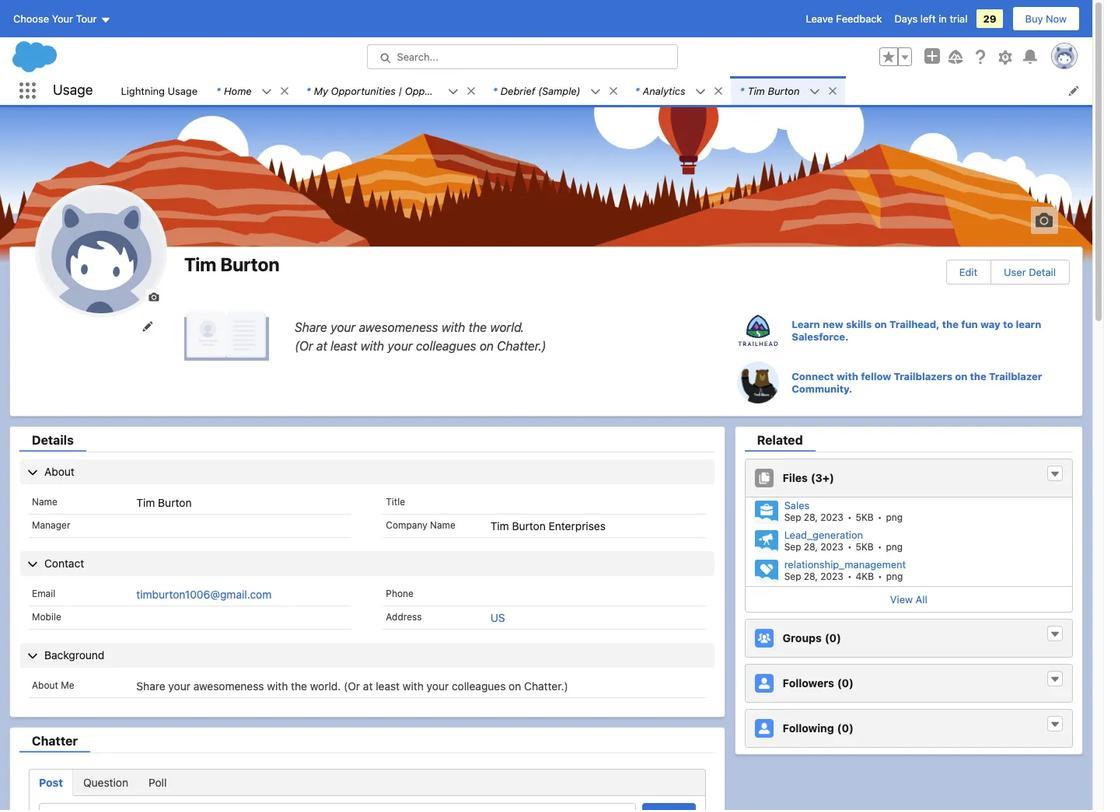 Task type: describe. For each thing, give the bounding box(es) containing it.
poll
[[149, 776, 167, 789]]

choose your tour button
[[12, 6, 112, 31]]

* debrief (sample)
[[493, 84, 581, 97]]

choose
[[13, 12, 49, 25]]

* home
[[216, 84, 252, 97]]

us
[[490, 611, 505, 624]]

0 vertical spatial tim burton
[[184, 253, 280, 275]]

0 horizontal spatial name
[[32, 496, 57, 508]]

relationship_management
[[784, 558, 906, 571]]

details
[[32, 433, 74, 447]]

1 vertical spatial tim burton
[[136, 496, 192, 509]]

view all
[[890, 593, 927, 606]]

followers (0)
[[783, 677, 854, 690]]

address
[[386, 611, 422, 623]]

contact button
[[20, 551, 714, 576]]

days
[[895, 12, 918, 25]]

community.
[[792, 382, 852, 395]]

* tim burton
[[740, 84, 800, 97]]

title
[[386, 496, 405, 508]]

* my opportunities | opportunities
[[306, 84, 470, 97]]

0 horizontal spatial world.
[[310, 680, 341, 693]]

fun
[[961, 318, 978, 330]]

groups
[[783, 632, 822, 645]]

1 horizontal spatial awesomeness
[[359, 320, 438, 334]]

detail
[[1029, 266, 1056, 278]]

chatter
[[32, 734, 78, 748]]

share inside 'share your awesomeness with the world. (or at least with your colleagues on chatter.)'
[[295, 320, 327, 334]]

about button
[[20, 460, 714, 484]]

0 vertical spatial (or
[[295, 339, 313, 353]]

at inside 'share your awesomeness with the world. (or at least with your colleagues on chatter.)'
[[316, 339, 327, 353]]

now
[[1046, 12, 1067, 25]]

4
[[856, 571, 862, 582]]

sep for sales
[[784, 512, 801, 523]]

* for * my opportunities | opportunities
[[306, 84, 311, 97]]

on inside connect with fellow trailblazers on the trailblazer community.
[[955, 370, 968, 382]]

learn
[[792, 318, 820, 330]]

sales
[[784, 499, 810, 512]]

timburton1006@gmail.com
[[136, 588, 272, 601]]

1 vertical spatial chatter.)
[[524, 680, 568, 693]]

usage inside lightning usage link
[[168, 84, 198, 97]]

5 list item from the left
[[731, 76, 845, 105]]

manager
[[32, 519, 70, 531]]

company name
[[386, 519, 456, 531]]

0 horizontal spatial least
[[331, 339, 357, 353]]

connect
[[792, 370, 834, 382]]

left
[[921, 12, 936, 25]]

28, for relationship_management
[[804, 571, 818, 582]]

png image for sales
[[755, 501, 778, 524]]

* for * home
[[216, 84, 221, 97]]

sep for relationship_management
[[784, 571, 801, 582]]

list containing lightning usage
[[112, 76, 1093, 105]]

trailblazers
[[894, 370, 953, 382]]

all
[[916, 593, 927, 606]]

your
[[52, 12, 73, 25]]

buy now
[[1025, 12, 1067, 25]]

* for * debrief (sample)
[[493, 84, 497, 97]]

5 for lead_generation
[[856, 541, 862, 553]]

5 kb for sales
[[856, 512, 874, 523]]

0 horizontal spatial usage
[[53, 82, 93, 98]]

in
[[939, 12, 947, 25]]

post link
[[30, 770, 73, 796]]

connect with fellow trailblazers on the trailblazer community. link
[[737, 361, 1082, 404]]

leave
[[806, 12, 833, 25]]

leave feedback link
[[806, 12, 882, 25]]

related link
[[745, 433, 815, 452]]

5 kb for lead_generation
[[856, 541, 874, 553]]

png for relationship_management
[[886, 571, 903, 582]]

lead_generation
[[784, 529, 863, 541]]

way
[[980, 318, 1001, 330]]

kb for sales
[[862, 512, 874, 523]]

with inside connect with fellow trailblazers on the trailblazer community.
[[837, 370, 858, 382]]

28, for sales
[[804, 512, 818, 523]]

home
[[224, 84, 252, 97]]

the inside connect with fellow trailblazers on the trailblazer community.
[[970, 370, 987, 382]]

0 horizontal spatial share
[[136, 680, 165, 693]]

details link
[[19, 433, 86, 452]]

us link
[[490, 611, 703, 624]]

my
[[314, 84, 328, 97]]

user detail
[[1004, 266, 1056, 278]]

(0) for groups (0)
[[825, 632, 841, 645]]

poll link
[[138, 770, 177, 796]]

lightning usage link
[[112, 76, 207, 105]]

on inside 'share your awesomeness with the world. (or at least with your colleagues on chatter.)'
[[480, 339, 494, 353]]

* for * analytics
[[635, 84, 640, 97]]

learn new skills on trailhead, the fun way to learn salesforce.
[[792, 318, 1041, 343]]

phone
[[386, 588, 414, 600]]

about me
[[32, 680, 74, 691]]

1 vertical spatial colleagues
[[452, 680, 506, 693]]

company
[[386, 519, 427, 531]]

(3+)
[[811, 471, 834, 485]]

mobile
[[32, 611, 61, 623]]

followers
[[783, 677, 834, 690]]

days left in trial
[[895, 12, 968, 25]]

post
[[39, 776, 63, 789]]

related
[[757, 433, 803, 447]]

4 kb
[[856, 571, 874, 582]]

files
[[783, 471, 808, 485]]

user
[[1004, 266, 1026, 278]]

files (3+)
[[783, 471, 834, 485]]

new
[[823, 318, 843, 330]]

1 list item from the left
[[207, 76, 297, 105]]

chatter.) inside 'share your awesomeness with the world. (or at least with your colleagues on chatter.)'
[[497, 339, 546, 353]]



Task type: locate. For each thing, give the bounding box(es) containing it.
png image
[[755, 501, 778, 524], [755, 560, 778, 583]]

2 vertical spatial sep
[[784, 571, 801, 582]]

(0) right followers
[[837, 677, 854, 690]]

3 * from the left
[[493, 84, 497, 97]]

leave feedback
[[806, 12, 882, 25]]

png for sales
[[886, 512, 903, 523]]

png
[[886, 512, 903, 523], [886, 541, 903, 553], [886, 571, 903, 582]]

1 vertical spatial 2023
[[821, 541, 844, 553]]

0 vertical spatial 2023
[[821, 512, 844, 523]]

2 * from the left
[[306, 84, 311, 97]]

1 vertical spatial png image
[[755, 560, 778, 583]]

salesforce.
[[792, 330, 849, 343]]

share your awesomeness with the world. (or at least with your colleagues on chatter.)
[[295, 320, 546, 353], [136, 680, 568, 693]]

1 horizontal spatial world.
[[490, 320, 524, 334]]

the inside learn new skills on trailhead, the fun way to learn salesforce.
[[942, 318, 959, 330]]

2 sep from the top
[[784, 541, 801, 553]]

on
[[875, 318, 887, 330], [480, 339, 494, 353], [955, 370, 968, 382], [509, 680, 521, 693]]

1 png from the top
[[886, 512, 903, 523]]

about for about me
[[32, 680, 58, 691]]

0 vertical spatial 5
[[856, 512, 862, 523]]

0 vertical spatial sep 28, 2023
[[784, 512, 844, 523]]

text default image
[[608, 85, 619, 96], [713, 85, 724, 96], [827, 85, 838, 96], [448, 86, 459, 97], [809, 86, 820, 97], [1050, 720, 1061, 730]]

0 vertical spatial world.
[[490, 320, 524, 334]]

to
[[1003, 318, 1013, 330]]

kb for lead_generation
[[862, 541, 874, 553]]

kb for relationship_management
[[862, 571, 874, 582]]

question link
[[73, 770, 138, 796]]

28, for lead_generation
[[804, 541, 818, 553]]

|
[[399, 84, 402, 97]]

choose your tour
[[13, 12, 97, 25]]

skills
[[846, 318, 872, 330]]

29
[[983, 12, 997, 25]]

5 kb
[[856, 512, 874, 523], [856, 541, 874, 553]]

0 vertical spatial png
[[886, 512, 903, 523]]

1 vertical spatial sep
[[784, 541, 801, 553]]

1 * from the left
[[216, 84, 221, 97]]

0 vertical spatial sep
[[784, 512, 801, 523]]

on inside learn new skills on trailhead, the fun way to learn salesforce.
[[875, 318, 887, 330]]

1 horizontal spatial least
[[376, 680, 400, 693]]

0 vertical spatial png image
[[755, 501, 778, 524]]

question
[[83, 776, 128, 789]]

buy
[[1025, 12, 1043, 25]]

1 horizontal spatial name
[[430, 519, 456, 531]]

(0) for following (0)
[[837, 722, 854, 735]]

2023 for lead_generation
[[821, 541, 844, 553]]

1 png image from the top
[[755, 501, 778, 524]]

2023 for sales
[[821, 512, 844, 523]]

buy now button
[[1012, 6, 1080, 31]]

about
[[44, 465, 75, 478], [32, 680, 58, 691]]

1 sep 28, 2023 from the top
[[784, 512, 844, 523]]

sep 28, 2023 for sales
[[784, 512, 844, 523]]

2023 up lead_generation at right bottom
[[821, 512, 844, 523]]

usage left lightning
[[53, 82, 93, 98]]

0 vertical spatial colleagues
[[416, 339, 476, 353]]

lightning
[[121, 84, 165, 97]]

sep 28, 2023 up lead_generation at right bottom
[[784, 512, 844, 523]]

1 vertical spatial png
[[886, 541, 903, 553]]

usage
[[53, 82, 93, 98], [168, 84, 198, 97]]

2023 for relationship_management
[[821, 571, 844, 582]]

edit about me image
[[184, 311, 270, 362]]

group
[[879, 47, 912, 66]]

trial
[[950, 12, 968, 25]]

about left me at the bottom of the page
[[32, 680, 58, 691]]

sep 28, 2023 down lead_generation at right bottom
[[784, 571, 844, 582]]

email
[[32, 588, 55, 600]]

usage right lightning
[[168, 84, 198, 97]]

0 vertical spatial share
[[295, 320, 327, 334]]

debrief
[[501, 84, 535, 97]]

learn new skills on trailhead, the fun way to learn salesforce. link
[[737, 309, 1082, 351]]

1 vertical spatial 28,
[[804, 541, 818, 553]]

(0) right following
[[837, 722, 854, 735]]

(0)
[[825, 632, 841, 645], [837, 677, 854, 690], [837, 722, 854, 735]]

0 horizontal spatial (or
[[295, 339, 313, 353]]

3 list item from the left
[[484, 76, 626, 105]]

1 vertical spatial world.
[[310, 680, 341, 693]]

1 vertical spatial least
[[376, 680, 400, 693]]

2 vertical spatial sep 28, 2023
[[784, 571, 844, 582]]

background
[[44, 649, 105, 662]]

4 list item from the left
[[626, 76, 731, 105]]

search...
[[397, 51, 439, 63]]

about for about
[[44, 465, 75, 478]]

5 up lead_generation at right bottom
[[856, 512, 862, 523]]

1 vertical spatial awesomeness
[[193, 680, 264, 693]]

kb up view all link
[[862, 571, 874, 582]]

view all link
[[745, 586, 1072, 612]]

background button
[[20, 643, 714, 668]]

chatter link
[[19, 734, 90, 753]]

2 2023 from the top
[[821, 541, 844, 553]]

view
[[890, 593, 913, 606]]

0 vertical spatial kb
[[862, 512, 874, 523]]

chatter.)
[[497, 339, 546, 353], [524, 680, 568, 693]]

kb up lead_generation at right bottom
[[862, 512, 874, 523]]

3 sep 28, 2023 from the top
[[784, 571, 844, 582]]

(or
[[295, 339, 313, 353], [344, 680, 360, 693]]

(0) right groups
[[825, 632, 841, 645]]

awesomeness
[[359, 320, 438, 334], [193, 680, 264, 693]]

1 vertical spatial (or
[[344, 680, 360, 693]]

about down details link
[[44, 465, 75, 478]]

analytics
[[643, 84, 686, 97]]

name up manager
[[32, 496, 57, 508]]

1 opportunities from the left
[[331, 84, 396, 97]]

colleagues inside 'share your awesomeness with the world. (or at least with your colleagues on chatter.)'
[[416, 339, 476, 353]]

sep 28, 2023
[[784, 512, 844, 523], [784, 541, 844, 553], [784, 571, 844, 582]]

2 5 from the top
[[856, 541, 862, 553]]

*
[[216, 84, 221, 97], [306, 84, 311, 97], [493, 84, 497, 97], [635, 84, 640, 97], [740, 84, 745, 97]]

2 vertical spatial kb
[[862, 571, 874, 582]]

0 vertical spatial share your awesomeness with the world. (or at least with your colleagues on chatter.)
[[295, 320, 546, 353]]

at
[[316, 339, 327, 353], [363, 680, 373, 693]]

5 kb up relationship_management
[[856, 541, 874, 553]]

sep 28, 2023 for relationship_management
[[784, 571, 844, 582]]

feedback
[[836, 12, 882, 25]]

tab list
[[29, 769, 706, 796]]

sep 28, 2023 up relationship_management
[[784, 541, 844, 553]]

connect with fellow trailblazers on the trailblazer community.
[[792, 370, 1042, 395]]

timburton1006@gmail.com link
[[136, 588, 272, 601]]

tim burton
[[184, 253, 280, 275], [136, 496, 192, 509]]

2 vertical spatial png
[[886, 571, 903, 582]]

2 vertical spatial 2023
[[821, 571, 844, 582]]

1 sep from the top
[[784, 512, 801, 523]]

1 vertical spatial 5
[[856, 541, 862, 553]]

sep right png icon
[[784, 541, 801, 553]]

png image down png icon
[[755, 560, 778, 583]]

kb up relationship_management
[[862, 541, 874, 553]]

tim burton enterprises
[[490, 519, 606, 533]]

png image for relationship_management
[[755, 560, 778, 583]]

opportunities left |
[[331, 84, 396, 97]]

sep for lead_generation
[[784, 541, 801, 553]]

edit
[[959, 266, 978, 278]]

0 vertical spatial (0)
[[825, 632, 841, 645]]

lightning usage
[[121, 84, 198, 97]]

1 horizontal spatial at
[[363, 680, 373, 693]]

0 vertical spatial chatter.)
[[497, 339, 546, 353]]

2 vertical spatial 28,
[[804, 571, 818, 582]]

(0) for followers (0)
[[837, 677, 854, 690]]

2 png image from the top
[[755, 560, 778, 583]]

1 vertical spatial share
[[136, 680, 165, 693]]

2 list item from the left
[[297, 76, 484, 105]]

list item
[[207, 76, 297, 105], [297, 76, 484, 105], [484, 76, 626, 105], [626, 76, 731, 105], [731, 76, 845, 105]]

3 2023 from the top
[[821, 571, 844, 582]]

* for * tim burton
[[740, 84, 745, 97]]

2 opportunities from the left
[[405, 84, 470, 97]]

0 horizontal spatial opportunities
[[331, 84, 396, 97]]

2 vertical spatial (0)
[[837, 722, 854, 735]]

1 vertical spatial at
[[363, 680, 373, 693]]

0 horizontal spatial at
[[316, 339, 327, 353]]

0 vertical spatial about
[[44, 465, 75, 478]]

png for lead_generation
[[886, 541, 903, 553]]

1 vertical spatial (0)
[[837, 677, 854, 690]]

28, down lead_generation at right bottom
[[804, 571, 818, 582]]

1 vertical spatial share your awesomeness with the world. (or at least with your colleagues on chatter.)
[[136, 680, 568, 693]]

1 vertical spatial 5 kb
[[856, 541, 874, 553]]

(or down background dropdown button
[[344, 680, 360, 693]]

5 for sales
[[856, 512, 862, 523]]

1 vertical spatial name
[[430, 519, 456, 531]]

0 vertical spatial at
[[316, 339, 327, 353]]

2023 left the 4
[[821, 571, 844, 582]]

1 2023 from the top
[[821, 512, 844, 523]]

5 up relationship_management
[[856, 541, 862, 553]]

opportunities right |
[[405, 84, 470, 97]]

2 5 kb from the top
[[856, 541, 874, 553]]

sep up lead_generation at right bottom
[[784, 512, 801, 523]]

2 28, from the top
[[804, 541, 818, 553]]

1 5 from the top
[[856, 512, 862, 523]]

1 28, from the top
[[804, 512, 818, 523]]

5 kb up lead_generation at right bottom
[[856, 512, 874, 523]]

* analytics
[[635, 84, 686, 97]]

1 horizontal spatial (or
[[344, 680, 360, 693]]

opportunities
[[331, 84, 396, 97], [405, 84, 470, 97]]

sep down lead_generation at right bottom
[[784, 571, 801, 582]]

following (0)
[[783, 722, 854, 735]]

edit button
[[947, 260, 990, 284]]

share
[[295, 320, 327, 334], [136, 680, 165, 693]]

0 vertical spatial 5 kb
[[856, 512, 874, 523]]

1 vertical spatial sep 28, 2023
[[784, 541, 844, 553]]

2023 up relationship_management
[[821, 541, 844, 553]]

world.
[[490, 320, 524, 334], [310, 680, 341, 693]]

me
[[61, 680, 74, 691]]

(sample)
[[538, 84, 581, 97]]

28, up relationship_management
[[804, 541, 818, 553]]

tab list containing post
[[29, 769, 706, 796]]

28, up lead_generation at right bottom
[[804, 512, 818, 523]]

1 5 kb from the top
[[856, 512, 874, 523]]

png image
[[755, 530, 778, 554]]

groups (0)
[[783, 632, 841, 645]]

tim
[[748, 84, 765, 97], [184, 253, 217, 275], [136, 496, 155, 509], [490, 519, 509, 533]]

png image up png icon
[[755, 501, 778, 524]]

1 horizontal spatial share
[[295, 320, 327, 334]]

1 horizontal spatial opportunities
[[405, 84, 470, 97]]

enterprises
[[549, 519, 606, 533]]

3 28, from the top
[[804, 571, 818, 582]]

(or right edit about me image
[[295, 339, 313, 353]]

name right company
[[430, 519, 456, 531]]

1 vertical spatial about
[[32, 680, 58, 691]]

4 * from the left
[[635, 84, 640, 97]]

0 horizontal spatial awesomeness
[[193, 680, 264, 693]]

trailhead,
[[890, 318, 940, 330]]

2 png from the top
[[886, 541, 903, 553]]

text default image
[[279, 85, 290, 96], [466, 85, 477, 96], [261, 86, 272, 97], [590, 86, 601, 97], [695, 86, 706, 97], [1050, 469, 1061, 480], [1050, 629, 1061, 640], [1050, 674, 1061, 685]]

3 png from the top
[[886, 571, 903, 582]]

list
[[112, 76, 1093, 105]]

0 vertical spatial least
[[331, 339, 357, 353]]

0 vertical spatial name
[[32, 496, 57, 508]]

3 sep from the top
[[784, 571, 801, 582]]

0 vertical spatial 28,
[[804, 512, 818, 523]]

contact
[[44, 557, 84, 570]]

sep 28, 2023 for lead_generation
[[784, 541, 844, 553]]

search... button
[[367, 44, 678, 69]]

5
[[856, 512, 862, 523], [856, 541, 862, 553]]

tour
[[76, 12, 97, 25]]

trailblazer
[[989, 370, 1042, 382]]

0 vertical spatial awesomeness
[[359, 320, 438, 334]]

1 horizontal spatial usage
[[168, 84, 198, 97]]

about inside dropdown button
[[44, 465, 75, 478]]

2 sep 28, 2023 from the top
[[784, 541, 844, 553]]

1 vertical spatial kb
[[862, 541, 874, 553]]

5 * from the left
[[740, 84, 745, 97]]



Task type: vqa. For each thing, say whether or not it's contained in the screenshot.
the Edit
yes



